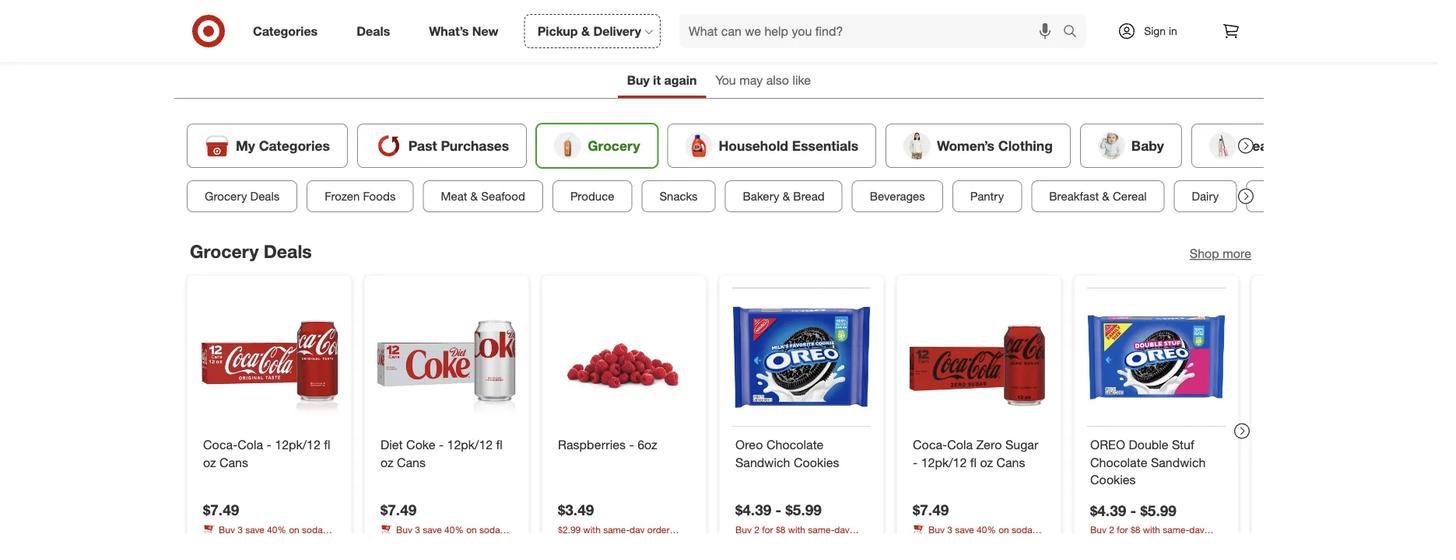 Task type: locate. For each thing, give the bounding box(es) containing it.
baby
[[1132, 138, 1165, 154]]

oz for coca-cola - 12pk/12 fl oz cans
[[203, 455, 216, 471]]

1 horizontal spatial $7.49
[[381, 502, 417, 520]]

0 vertical spatial cookies
[[794, 455, 840, 471]]

grocery down my
[[205, 189, 247, 203]]

frozen foods button
[[307, 181, 414, 212]]

women's clothing
[[937, 138, 1053, 154]]

fl inside coca-cola - 12pk/12 fl oz cans
[[324, 438, 331, 453]]

1 horizontal spatial coca-
[[913, 438, 948, 453]]

household essentials button
[[668, 124, 877, 168]]

0 horizontal spatial sandwich
[[736, 455, 791, 471]]

you may also like
[[716, 73, 811, 88]]

0 vertical spatial grocery deals
[[205, 189, 280, 203]]

grocery
[[588, 138, 640, 154], [205, 189, 247, 203], [190, 240, 259, 262]]

$7.49 down the 'diet'
[[381, 502, 417, 520]]

0 horizontal spatial 12pk/12
[[275, 438, 321, 453]]

oz for diet coke - 12pk/12 fl oz cans
[[381, 455, 394, 471]]

$3.49
[[558, 502, 594, 520]]

&
[[582, 23, 590, 39], [471, 189, 478, 203], [783, 189, 790, 203], [1103, 189, 1110, 203]]

coca-cola zero sugar - 12pk/12 fl oz cans image
[[910, 289, 1049, 427], [910, 289, 1049, 427]]

raspberries - 6oz image
[[555, 289, 694, 427], [555, 289, 694, 427]]

cereal
[[1113, 189, 1147, 203]]

oreo chocolate sandwich cookies image
[[733, 289, 871, 427], [733, 289, 871, 427]]

1 coca- from the left
[[203, 438, 238, 453]]

$4.39 - $5.99 down the oreo chocolate sandwich cookies
[[736, 502, 822, 520]]

purchases
[[441, 138, 509, 154]]

pantry button
[[953, 181, 1022, 212]]

deals down grocery deals button
[[264, 240, 312, 262]]

categories
[[253, 23, 318, 39], [259, 138, 330, 154]]

pickup & delivery link
[[524, 14, 661, 48]]

deals inside button
[[250, 189, 280, 203]]

0 vertical spatial chocolate
[[767, 438, 824, 453]]

$4.39 - $5.99
[[736, 502, 822, 520], [1091, 502, 1177, 520]]

0 horizontal spatial $4.39 - $5.99
[[736, 502, 822, 520]]

coca-
[[203, 438, 238, 453], [913, 438, 948, 453]]

1 horizontal spatial sandwich
[[1151, 455, 1206, 471]]

1 horizontal spatial fl
[[496, 438, 503, 453]]

fl
[[324, 438, 331, 453], [496, 438, 503, 453], [971, 455, 977, 471]]

pickup
[[538, 23, 578, 39]]

-
[[267, 438, 272, 453], [439, 438, 444, 453], [629, 438, 634, 453], [913, 455, 918, 471], [776, 502, 782, 520], [1131, 502, 1137, 520]]

past purchases
[[409, 138, 509, 154]]

0 vertical spatial grocery
[[588, 138, 640, 154]]

beverages button
[[852, 181, 943, 212]]

sandwich inside 'oreo double stuf chocolate sandwich cookies'
[[1151, 455, 1206, 471]]

$4.39 - $5.99 for chocolate
[[1091, 502, 1177, 520]]

deals
[[357, 23, 390, 39], [250, 189, 280, 203], [264, 240, 312, 262]]

0 horizontal spatial cookies
[[794, 455, 840, 471]]

2 sandwich from the left
[[1151, 455, 1206, 471]]

oz inside "diet coke - 12pk/12 fl oz cans"
[[381, 455, 394, 471]]

6oz
[[638, 438, 658, 453]]

2 horizontal spatial cans
[[997, 455, 1026, 471]]

& right 'pickup' at the top
[[582, 23, 590, 39]]

coca- inside coca-cola zero sugar - 12pk/12 fl oz cans
[[913, 438, 948, 453]]

dish up for less image
[[252, 0, 1187, 50]]

0 vertical spatial deals
[[357, 23, 390, 39]]

coca-cola - 12pk/12 fl oz cans image
[[200, 289, 339, 427], [200, 289, 339, 427]]

$4.39 down oreo
[[736, 502, 772, 520]]

cans for cola
[[220, 455, 248, 471]]

grocery deals down grocery deals button
[[190, 240, 312, 262]]

deals left what's
[[357, 23, 390, 39]]

frozen foods
[[325, 189, 396, 203]]

$7.49 down coca-cola zero sugar - 12pk/12 fl oz cans
[[913, 502, 949, 520]]

1 horizontal spatial 12pk/12
[[447, 438, 493, 453]]

shop more button
[[1190, 245, 1252, 263]]

chocolate
[[767, 438, 824, 453], [1091, 455, 1148, 471]]

grocery deals inside button
[[205, 189, 280, 203]]

it
[[653, 73, 661, 88]]

0 horizontal spatial coca-
[[203, 438, 238, 453]]

& left cereal
[[1103, 189, 1110, 203]]

grocery deals down my
[[205, 189, 280, 203]]

2 oz from the left
[[381, 455, 394, 471]]

& for pickup
[[582, 23, 590, 39]]

1 vertical spatial grocery deals
[[190, 240, 312, 262]]

diet coke - 12pk/12 fl oz cans
[[381, 438, 503, 471]]

0 horizontal spatial $7.49
[[203, 502, 239, 520]]

coca- for oz
[[203, 438, 238, 453]]

2 vertical spatial grocery
[[190, 240, 259, 262]]

oreo double stuf chocolate sandwich cookies image
[[1088, 289, 1226, 427], [1088, 289, 1226, 427]]

0 horizontal spatial cans
[[220, 455, 248, 471]]

1 horizontal spatial cola
[[948, 438, 973, 453]]

grocery up the produce
[[588, 138, 640, 154]]

bakery & bread button
[[725, 181, 843, 212]]

cans inside coca-cola - 12pk/12 fl oz cans
[[220, 455, 248, 471]]

12pk/12 inside "diet coke - 12pk/12 fl oz cans"
[[447, 438, 493, 453]]

beverages
[[870, 189, 926, 203]]

you may also like link
[[706, 65, 821, 98]]

1 cans from the left
[[220, 455, 248, 471]]

meat & seafood button
[[423, 181, 543, 212]]

12pk/12 for coca-cola - 12pk/12 fl oz cans
[[275, 438, 321, 453]]

fl inside "diet coke - 12pk/12 fl oz cans"
[[496, 438, 503, 453]]

$5.99
[[786, 502, 822, 520], [1141, 502, 1177, 520]]

3 cans from the left
[[997, 455, 1026, 471]]

$4.39 - $5.99 down 'oreo double stuf chocolate sandwich cookies'
[[1091, 502, 1177, 520]]

past
[[409, 138, 437, 154]]

0 horizontal spatial cola
[[238, 438, 263, 453]]

2 horizontal spatial $7.49
[[913, 502, 949, 520]]

0 vertical spatial categories
[[253, 23, 318, 39]]

& for breakfast
[[1103, 189, 1110, 203]]

2 horizontal spatial 12pk/12
[[922, 455, 967, 471]]

coke
[[406, 438, 436, 453]]

$7.49
[[203, 502, 239, 520], [381, 502, 417, 520], [913, 502, 949, 520]]

search button
[[1056, 14, 1094, 51]]

3 oz from the left
[[981, 455, 994, 471]]

sign in link
[[1105, 14, 1202, 48]]

chocolate down oreo
[[1091, 455, 1148, 471]]

oreo chocolate sandwich cookies link
[[736, 436, 868, 472]]

1 oz from the left
[[203, 455, 216, 471]]

1 horizontal spatial $4.39
[[1091, 502, 1127, 520]]

1 sandwich from the left
[[736, 455, 791, 471]]

sandwich down oreo
[[736, 455, 791, 471]]

deals down my categories button
[[250, 189, 280, 203]]

$5.99 down oreo chocolate sandwich cookies link
[[786, 502, 822, 520]]

2 coca- from the left
[[913, 438, 948, 453]]

chocolate right oreo
[[767, 438, 824, 453]]

2 horizontal spatial oz
[[981, 455, 994, 471]]

0 horizontal spatial $4.39
[[736, 502, 772, 520]]

$4.39 down 'oreo double stuf chocolate sandwich cookies'
[[1091, 502, 1127, 520]]

12pk/12
[[275, 438, 321, 453], [447, 438, 493, 453], [922, 455, 967, 471]]

women's clothing button
[[886, 124, 1071, 168]]

categories link
[[240, 14, 337, 48]]

0 horizontal spatial $5.99
[[786, 502, 822, 520]]

1 horizontal spatial oz
[[381, 455, 394, 471]]

1 horizontal spatial $4.39 - $5.99
[[1091, 502, 1177, 520]]

coca- inside coca-cola - 12pk/12 fl oz cans
[[203, 438, 238, 453]]

foods
[[363, 189, 396, 203]]

$4.39 for oreo double stuf chocolate sandwich cookies
[[1091, 502, 1127, 520]]

cans inside "diet coke - 12pk/12 fl oz cans"
[[397, 455, 426, 471]]

1 cola from the left
[[238, 438, 263, 453]]

0 horizontal spatial chocolate
[[767, 438, 824, 453]]

breakfast & cereal button
[[1032, 181, 1165, 212]]

my categories button
[[187, 124, 348, 168]]

baby button
[[1080, 124, 1183, 168]]

grocery down grocery deals button
[[190, 240, 259, 262]]

cookies
[[794, 455, 840, 471], [1091, 473, 1136, 488]]

women's
[[937, 138, 995, 154]]

& right meat
[[471, 189, 478, 203]]

& left bread
[[783, 189, 790, 203]]

2 cola from the left
[[948, 438, 973, 453]]

& for bakery
[[783, 189, 790, 203]]

2 $7.49 from the left
[[381, 502, 417, 520]]

1 horizontal spatial cans
[[397, 455, 426, 471]]

$7.49 down coca-cola - 12pk/12 fl oz cans
[[203, 502, 239, 520]]

1 vertical spatial deals
[[250, 189, 280, 203]]

1 vertical spatial grocery
[[205, 189, 247, 203]]

1 vertical spatial chocolate
[[1091, 455, 1148, 471]]

cans for coke
[[397, 455, 426, 471]]

$5.99 down oreo double stuf chocolate sandwich cookies link
[[1141, 502, 1177, 520]]

1 $7.49 from the left
[[203, 502, 239, 520]]

1 vertical spatial categories
[[259, 138, 330, 154]]

diet coke - 12pk/12 fl oz cans image
[[378, 289, 516, 427], [378, 289, 516, 427]]

0 horizontal spatial fl
[[324, 438, 331, 453]]

cola inside coca-cola - 12pk/12 fl oz cans
[[238, 438, 263, 453]]

sign
[[1145, 24, 1166, 38]]

12pk/12 inside coca-cola - 12pk/12 fl oz cans
[[275, 438, 321, 453]]

1 vertical spatial cookies
[[1091, 473, 1136, 488]]

0 horizontal spatial oz
[[203, 455, 216, 471]]

cola inside coca-cola zero sugar - 12pk/12 fl oz cans
[[948, 438, 973, 453]]

breakfast
[[1050, 189, 1099, 203]]

oz inside coca-cola - 12pk/12 fl oz cans
[[203, 455, 216, 471]]

household essentials
[[719, 138, 859, 154]]

1 horizontal spatial cookies
[[1091, 473, 1136, 488]]

$4.39
[[736, 502, 772, 520], [1091, 502, 1127, 520]]

fl inside coca-cola zero sugar - 12pk/12 fl oz cans
[[971, 455, 977, 471]]

sandwich down stuf
[[1151, 455, 1206, 471]]

cola
[[238, 438, 263, 453], [948, 438, 973, 453]]

search
[[1056, 25, 1094, 40]]

produce
[[571, 189, 615, 203]]

chocolate inside 'oreo double stuf chocolate sandwich cookies'
[[1091, 455, 1148, 471]]

2 horizontal spatial fl
[[971, 455, 977, 471]]

3 $7.49 from the left
[[913, 502, 949, 520]]

1 horizontal spatial $5.99
[[1141, 502, 1177, 520]]

1 horizontal spatial chocolate
[[1091, 455, 1148, 471]]

2 cans from the left
[[397, 455, 426, 471]]

cookies inside 'oreo double stuf chocolate sandwich cookies'
[[1091, 473, 1136, 488]]



Task type: vqa. For each thing, say whether or not it's contained in the screenshot.
11787
no



Task type: describe. For each thing, give the bounding box(es) containing it.
fl for coca-cola - 12pk/12 fl oz cans
[[324, 438, 331, 453]]

coca-cola - 12pk/12 fl oz cans link
[[203, 436, 336, 472]]

in
[[1169, 24, 1178, 38]]

pickup & delivery
[[538, 23, 642, 39]]

$4.39 for oreo chocolate sandwich cookies
[[736, 502, 772, 520]]

also
[[767, 73, 789, 88]]

frozen
[[325, 189, 360, 203]]

oreo
[[736, 438, 763, 453]]

new
[[472, 23, 499, 39]]

what's
[[429, 23, 469, 39]]

fl for diet coke - 12pk/12 fl oz cans
[[496, 438, 503, 453]]

sandwich inside the oreo chocolate sandwich cookies
[[736, 455, 791, 471]]

$7.49 for diet coke - 12pk/12 fl oz cans
[[381, 502, 417, 520]]

sign in
[[1145, 24, 1178, 38]]

beauty
[[1243, 138, 1289, 154]]

like
[[793, 73, 811, 88]]

categories inside button
[[259, 138, 330, 154]]

- inside "diet coke - 12pk/12 fl oz cans"
[[439, 438, 444, 453]]

coca- for 12pk/12
[[913, 438, 948, 453]]

$7.49 for coca-cola zero sugar - 12pk/12 fl oz cans
[[913, 502, 949, 520]]

seafood
[[481, 189, 525, 203]]

shop more
[[1190, 246, 1252, 261]]

coca-cola zero sugar - 12pk/12 fl oz cans
[[913, 438, 1039, 471]]

bakery & bread
[[743, 189, 825, 203]]

cans inside coca-cola zero sugar - 12pk/12 fl oz cans
[[997, 455, 1026, 471]]

stuf
[[1173, 438, 1195, 453]]

oreo
[[1091, 438, 1126, 453]]

pantry
[[971, 189, 1005, 203]]

shop
[[1190, 246, 1220, 261]]

raspberries - 6oz link
[[558, 436, 691, 454]]

oreo double stuf chocolate sandwich cookies link
[[1091, 436, 1223, 490]]

$5.99 for cookies
[[786, 502, 822, 520]]

dairy button
[[1175, 181, 1237, 212]]

grocery deals button
[[187, 181, 298, 212]]

meat
[[441, 189, 467, 203]]

12pk/12 inside coca-cola zero sugar - 12pk/12 fl oz cans
[[922, 455, 967, 471]]

essentials
[[792, 138, 859, 154]]

- inside coca-cola - 12pk/12 fl oz cans
[[267, 438, 272, 453]]

beauty button
[[1192, 124, 1307, 168]]

& for meat
[[471, 189, 478, 203]]

oreo double stuf chocolate sandwich cookies
[[1091, 438, 1206, 488]]

sugar
[[1006, 438, 1039, 453]]

- inside coca-cola zero sugar - 12pk/12 fl oz cans
[[913, 455, 918, 471]]

my
[[236, 138, 255, 154]]

coca-cola - 12pk/12 fl oz cans
[[203, 438, 331, 471]]

deals link
[[344, 14, 410, 48]]

what's new
[[429, 23, 499, 39]]

$4.39 - $5.99 for cookies
[[736, 502, 822, 520]]

past purchases button
[[357, 124, 527, 168]]

double
[[1129, 438, 1169, 453]]

coca-cola zero sugar - 12pk/12 fl oz cans link
[[913, 436, 1046, 472]]

cookies inside the oreo chocolate sandwich cookies
[[794, 455, 840, 471]]

clothing
[[999, 138, 1053, 154]]

breakfast & cereal
[[1050, 189, 1147, 203]]

grocery button
[[537, 124, 658, 168]]

diet coke - 12pk/12 fl oz cans link
[[381, 436, 513, 472]]

cola for cans
[[238, 438, 263, 453]]

buy it again
[[627, 73, 697, 88]]

raspberries - 6oz
[[558, 438, 658, 453]]

cola for fl
[[948, 438, 973, 453]]

diet
[[381, 438, 403, 453]]

$5.99 for chocolate
[[1141, 502, 1177, 520]]

$7.49 for coca-cola - 12pk/12 fl oz cans
[[203, 502, 239, 520]]

What can we help you find? suggestions appear below search field
[[680, 14, 1067, 48]]

zero
[[977, 438, 1002, 453]]

bakery
[[743, 189, 780, 203]]

chocolate inside the oreo chocolate sandwich cookies
[[767, 438, 824, 453]]

snacks
[[660, 189, 698, 203]]

buy it again link
[[618, 65, 706, 98]]

again
[[665, 73, 697, 88]]

my categories
[[236, 138, 330, 154]]

buy
[[627, 73, 650, 88]]

delivery
[[594, 23, 642, 39]]

bread
[[794, 189, 825, 203]]

oz inside coca-cola zero sugar - 12pk/12 fl oz cans
[[981, 455, 994, 471]]

12pk/12 for diet coke - 12pk/12 fl oz cans
[[447, 438, 493, 453]]

oreo chocolate sandwich cookies
[[736, 438, 840, 471]]

dairy
[[1192, 189, 1219, 203]]

snacks button
[[642, 181, 716, 212]]

more
[[1223, 246, 1252, 261]]

2 vertical spatial deals
[[264, 240, 312, 262]]

you
[[716, 73, 736, 88]]

what's new link
[[416, 14, 518, 48]]

meat & seafood
[[441, 189, 525, 203]]

may
[[740, 73, 763, 88]]

produce button
[[553, 181, 633, 212]]

raspberries
[[558, 438, 626, 453]]

household
[[719, 138, 789, 154]]



